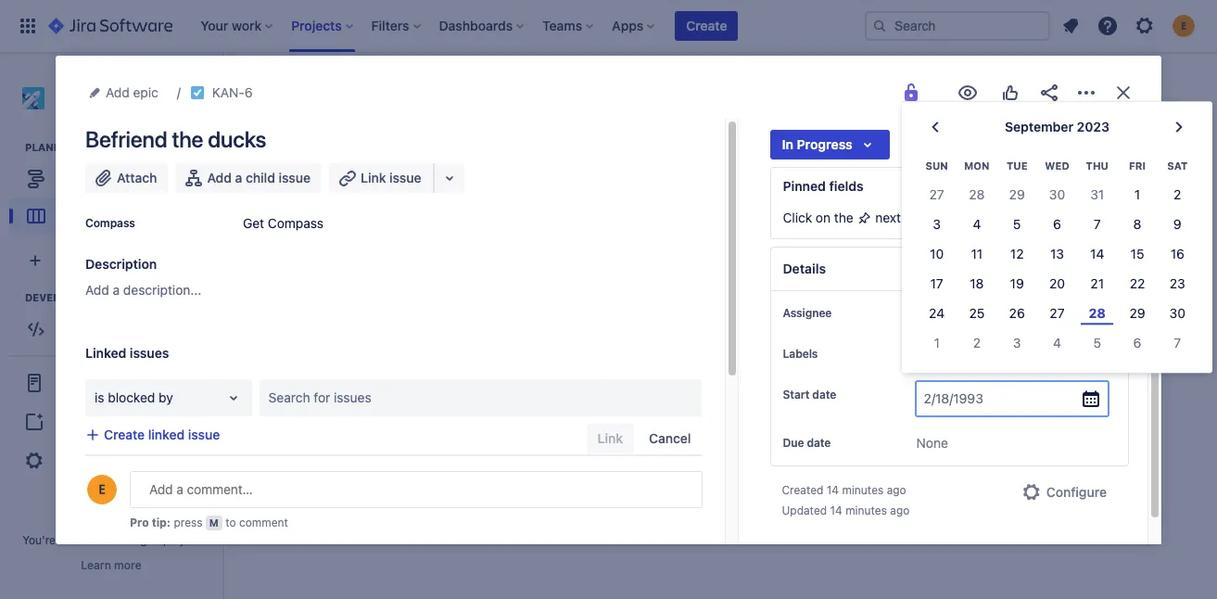 Task type: vqa. For each thing, say whether or not it's contained in the screenshot.


Task type: describe. For each thing, give the bounding box(es) containing it.
share image
[[1039, 82, 1061, 104]]

16
[[1171, 246, 1185, 262]]

25 button
[[957, 299, 998, 329]]

26
[[1010, 305, 1026, 321]]

0 horizontal spatial 1 button
[[917, 329, 957, 358]]

15 button
[[1118, 240, 1158, 269]]

managed
[[112, 533, 160, 547]]

a left field
[[921, 210, 928, 225]]

1 horizontal spatial 5
[[1094, 335, 1102, 351]]

9 button
[[1158, 210, 1198, 240]]

31
[[1091, 187, 1105, 202]]

12
[[1011, 246, 1024, 262]]

next
[[876, 210, 902, 225]]

thu
[[1087, 159, 1109, 171]]

add for add a description...
[[85, 282, 109, 298]]

in progress button
[[771, 130, 890, 160]]

row containing 10
[[917, 240, 1198, 269]]

link for link text
[[402, 531, 425, 544]]

board link
[[9, 198, 213, 235]]

0 vertical spatial 7
[[1094, 216, 1102, 232]]

assignee
[[783, 306, 832, 320]]

learn
[[81, 558, 111, 572]]

tue
[[1007, 159, 1028, 171]]

0 vertical spatial 5
[[1014, 216, 1022, 232]]

11
[[972, 246, 983, 262]]

september 2023 grid
[[917, 149, 1198, 358]]

board
[[58, 208, 94, 223]]

27 for the left 27 button
[[930, 187, 945, 202]]

group by
[[934, 185, 987, 197]]

2 none from the top
[[917, 435, 949, 451]]

1 horizontal spatial the
[[835, 210, 854, 225]]

31 button
[[1078, 180, 1118, 210]]

20
[[1050, 276, 1066, 292]]

press
[[174, 516, 203, 530]]

0 vertical spatial 1 button
[[1118, 180, 1158, 210]]

0 vertical spatial ago
[[887, 483, 907, 497]]

assignee: eloisefrancis23 image
[[732, 333, 754, 355]]

21 button
[[1078, 269, 1118, 299]]

project pages
[[57, 375, 139, 390]]

link to a web page image
[[685, 494, 700, 509]]

create for create issue
[[817, 298, 858, 314]]

issue inside link issue "button"
[[390, 170, 422, 186]]

linked
[[148, 427, 185, 442]]

1 horizontal spatial compass
[[268, 215, 324, 231]]

Search field
[[865, 11, 1051, 41]]

1 vertical spatial 7
[[1175, 335, 1182, 351]]

learn more
[[81, 558, 142, 572]]

18 button
[[957, 269, 998, 299]]

development group
[[9, 290, 222, 354]]

1 vertical spatial 4
[[1054, 335, 1062, 351]]

project for project settings
[[57, 452, 99, 468]]

kan
[[262, 113, 306, 139]]

1 horizontal spatial 5 button
[[1078, 329, 1118, 358]]

project pages link
[[7, 363, 215, 404]]

link issue
[[361, 170, 422, 186]]

28 for the leftmost 28 button
[[970, 187, 985, 202]]

clear filters
[[675, 183, 746, 198]]

1 horizontal spatial 30 button
[[1158, 299, 1198, 329]]

insights
[[1121, 183, 1170, 198]]

kan-6
[[212, 84, 253, 100]]

create button
[[676, 11, 739, 41]]

26 button
[[998, 299, 1038, 329]]

open image
[[222, 387, 245, 409]]

eloisefrancis23 image
[[386, 176, 416, 206]]

6 inside "kan-6" link
[[245, 84, 253, 100]]

board
[[310, 113, 367, 139]]

development
[[25, 291, 104, 303]]

due date
[[783, 436, 831, 450]]

pages
[[103, 375, 139, 390]]

1 vertical spatial 6 button
[[1118, 329, 1158, 358]]

1 horizontal spatial 7 button
[[1158, 329, 1198, 358]]

planning group
[[9, 140, 222, 240]]

0 vertical spatial 29 button
[[998, 180, 1038, 210]]

20 button
[[1038, 269, 1078, 299]]

a inside button
[[235, 170, 242, 186]]

planning
[[25, 141, 80, 153]]

0 vertical spatial 7 button
[[1078, 210, 1118, 240]]

link text
[[402, 531, 449, 544]]

september 2023
[[1005, 119, 1110, 134]]

link for link issue
[[361, 170, 386, 186]]

row containing 17
[[917, 269, 1198, 299]]

created 14 minutes ago updated 14 minutes ago
[[782, 483, 910, 518]]

row containing 3
[[917, 210, 1198, 240]]

more
[[114, 558, 142, 572]]

0 horizontal spatial 6 button
[[1038, 210, 1078, 240]]

0 horizontal spatial 28 button
[[957, 180, 998, 210]]

2 horizontal spatial 6
[[1134, 335, 1142, 351]]

configure
[[1047, 484, 1107, 500]]

configure link
[[1010, 478, 1119, 507]]

add shortcut button
[[7, 404, 215, 441]]

get compass
[[243, 215, 324, 231]]

Search this board text field
[[262, 174, 347, 208]]

description
[[85, 256, 157, 272]]

pro tip: press m to comment
[[130, 516, 288, 530]]

23 button
[[1158, 269, 1198, 299]]

clear filters button
[[664, 176, 758, 206]]

you're
[[22, 533, 56, 547]]

0 horizontal spatial 3 button
[[917, 210, 957, 240]]

16 button
[[1158, 240, 1198, 269]]

19
[[1011, 276, 1025, 292]]

shortcut
[[84, 413, 134, 429]]

1 vertical spatial 14
[[827, 483, 840, 497]]

team-
[[80, 533, 112, 547]]

done
[[797, 254, 829, 268]]

1 horizontal spatial 2
[[1174, 187, 1182, 202]]

1 vertical spatial 3
[[1014, 335, 1022, 351]]

insights button
[[1084, 176, 1181, 206]]

1 vertical spatial minutes
[[846, 504, 888, 518]]

29 for the topmost 29 button
[[1010, 187, 1026, 202]]

issue inside create issue button
[[861, 298, 893, 314]]

17
[[931, 276, 944, 292]]

add a description...
[[85, 282, 202, 298]]

1 horizontal spatial project
[[163, 533, 200, 547]]

issue inside add a child issue button
[[279, 170, 311, 186]]

actions image
[[1076, 82, 1098, 104]]

labels pin to top. only you can see pinned fields. image
[[822, 347, 837, 362]]

row containing 27
[[917, 180, 1198, 210]]

1 horizontal spatial 2 button
[[1158, 180, 1198, 210]]

clear
[[675, 183, 708, 198]]

attach
[[117, 170, 157, 186]]

15
[[1131, 246, 1145, 262]]

17 button
[[917, 269, 957, 299]]

0 vertical spatial the
[[172, 126, 203, 152]]

on
[[816, 210, 831, 225]]

create banner
[[0, 0, 1218, 52]]

24
[[930, 305, 945, 321]]

issues
[[130, 345, 169, 361]]

18
[[971, 276, 985, 292]]

create issue
[[817, 298, 893, 314]]

add people image
[[456, 180, 479, 202]]

issue inside create linked issue button
[[188, 427, 220, 442]]

0 vertical spatial 4
[[973, 216, 982, 232]]

1 horizontal spatial 6
[[1054, 216, 1062, 232]]

befriend
[[85, 126, 167, 152]]

row containing 1
[[917, 329, 1198, 358]]

code link
[[9, 311, 213, 348]]

cancel button
[[638, 424, 703, 454]]

pro
[[130, 516, 149, 530]]

create for create linked issue
[[104, 427, 145, 442]]

0 vertical spatial 5 button
[[998, 210, 1038, 240]]

0 horizontal spatial 2 button
[[957, 329, 998, 358]]



Task type: locate. For each thing, give the bounding box(es) containing it.
vote options: no one has voted for this issue yet. image
[[1000, 82, 1022, 104]]

1 vertical spatial 6
[[1054, 216, 1062, 232]]

6
[[245, 84, 253, 100], [1054, 216, 1062, 232], [1134, 335, 1142, 351]]

0 horizontal spatial 4 button
[[957, 210, 998, 240]]

group
[[934, 185, 970, 197]]

7 down 23 button
[[1175, 335, 1182, 351]]

2
[[1174, 187, 1182, 202], [974, 335, 981, 351]]

create inside primary element
[[687, 18, 728, 33]]

add left shortcut
[[57, 413, 80, 429]]

30 button down 23
[[1158, 299, 1198, 329]]

star kan board image
[[1116, 102, 1138, 124]]

1 vertical spatial 4 button
[[1038, 329, 1078, 358]]

linked issues
[[85, 345, 169, 361]]

add for add a child issue
[[207, 170, 232, 186]]

14 right the updated
[[831, 504, 843, 518]]

8
[[1134, 216, 1142, 232]]

7 down 31 button
[[1094, 216, 1102, 232]]

30 down 23 button
[[1170, 305, 1186, 321]]

project inside project pages link
[[57, 375, 99, 390]]

29 down 22 button
[[1130, 305, 1146, 321]]

add down description at the top
[[85, 282, 109, 298]]

project inside my kanban project software project
[[106, 100, 142, 114]]

terry turtle image
[[414, 176, 443, 206]]

1 vertical spatial 7 button
[[1158, 329, 1198, 358]]

0 horizontal spatial 27 button
[[917, 180, 957, 210]]

0 vertical spatial minutes
[[843, 483, 884, 497]]

1
[[1135, 187, 1141, 202], [934, 335, 940, 351]]

1 none from the top
[[917, 346, 949, 362]]

my kanban project software project
[[56, 81, 172, 114]]

3 button up 10
[[917, 210, 957, 240]]

24 button
[[917, 299, 957, 329]]

10 button
[[917, 240, 957, 269]]

a down description at the top
[[113, 282, 120, 298]]

1 vertical spatial 2
[[974, 335, 981, 351]]

21
[[1091, 276, 1105, 292]]

insights image
[[1095, 180, 1117, 202]]

1 vertical spatial 27
[[1050, 305, 1065, 321]]

3
[[933, 216, 941, 232], [1014, 335, 1022, 351]]

0 vertical spatial project
[[106, 100, 142, 114]]

10
[[930, 246, 944, 262]]

1 vertical spatial 30 button
[[1158, 299, 1198, 329]]

1 vertical spatial 29 button
[[1118, 299, 1158, 329]]

close image
[[1113, 82, 1135, 104]]

0 vertical spatial 30
[[1050, 187, 1066, 202]]

7 button down 31
[[1078, 210, 1118, 240]]

create for create
[[687, 18, 728, 33]]

pinning.
[[1039, 210, 1087, 225]]

wed
[[1046, 159, 1070, 171]]

14 up 21
[[1091, 246, 1105, 262]]

7 button down 23 button
[[1158, 329, 1198, 358]]

due
[[783, 436, 805, 450]]

1 horizontal spatial 27
[[1050, 305, 1065, 321]]

2 row from the top
[[917, 180, 1198, 210]]

issue right child
[[279, 170, 311, 186]]

row up 13
[[917, 210, 1198, 240]]

0 horizontal spatial 30 button
[[1038, 180, 1078, 210]]

3 row from the top
[[917, 210, 1198, 240]]

7 row from the top
[[917, 329, 1198, 358]]

issue left the add people image
[[390, 170, 422, 186]]

create column image
[[1048, 243, 1070, 265]]

get
[[243, 215, 264, 231]]

jira software image
[[48, 15, 173, 37], [48, 15, 173, 37]]

0 vertical spatial 6
[[245, 84, 253, 100]]

1 vertical spatial date
[[807, 436, 831, 450]]

29 for the bottom 29 button
[[1130, 305, 1146, 321]]

1 horizontal spatial create
[[687, 18, 728, 33]]

0 vertical spatial 3
[[933, 216, 941, 232]]

27 button down sun
[[917, 180, 957, 210]]

22 button
[[1118, 269, 1158, 299]]

to right 'next'
[[905, 210, 917, 225]]

click on the
[[783, 210, 858, 225]]

start
[[783, 388, 810, 402]]

description...
[[123, 282, 202, 298]]

5 button down 21 button
[[1078, 329, 1118, 358]]

1 vertical spatial add
[[85, 282, 109, 298]]

29
[[1010, 187, 1026, 202], [1130, 305, 1146, 321]]

28 for the rightmost 28 button
[[1089, 305, 1107, 321]]

4 up 11
[[973, 216, 982, 232]]

tip:
[[152, 516, 171, 530]]

date for due date
[[807, 436, 831, 450]]

11 button
[[957, 240, 998, 269]]

a left child
[[235, 170, 242, 186]]

0 horizontal spatial 7 button
[[1078, 210, 1118, 240]]

0 horizontal spatial 4
[[973, 216, 982, 232]]

1 horizontal spatial 4 button
[[1038, 329, 1078, 358]]

1 vertical spatial ago
[[891, 504, 910, 518]]

0 horizontal spatial 27
[[930, 187, 945, 202]]

1 vertical spatial 5
[[1094, 335, 1102, 351]]

create issue button
[[787, 289, 1029, 323]]

watch options: you are not watching this issue, 0 people watching image
[[957, 82, 979, 104]]

befriend the ducks
[[85, 126, 266, 152]]

progress
[[797, 136, 853, 152]]

2 horizontal spatial add
[[207, 170, 232, 186]]

issue
[[279, 170, 311, 186], [390, 170, 422, 186], [861, 298, 893, 314], [188, 427, 220, 442]]

0 vertical spatial 2
[[1174, 187, 1182, 202]]

2 button
[[1158, 180, 1198, 210], [957, 329, 998, 358]]

code
[[58, 321, 90, 336]]

pinned fields
[[783, 178, 864, 194]]

27 for bottom 27 button
[[1050, 305, 1065, 321]]

9
[[1174, 216, 1182, 232]]

project right kanban
[[128, 81, 172, 96]]

minutes right created
[[843, 483, 884, 497]]

link issue button
[[329, 163, 435, 193]]

29 button down 'tue'
[[998, 180, 1038, 210]]

0 vertical spatial create
[[687, 18, 728, 33]]

1 vertical spatial 30
[[1170, 305, 1186, 321]]

create inside button
[[817, 298, 858, 314]]

0 vertical spatial 29
[[1010, 187, 1026, 202]]

updated
[[782, 504, 827, 518]]

14 inside "button"
[[1091, 246, 1105, 262]]

0 horizontal spatial 28
[[970, 187, 985, 202]]

add for add shortcut
[[57, 413, 80, 429]]

in progress
[[782, 136, 853, 152]]

1 vertical spatial 28 button
[[1078, 299, 1118, 329]]

27 up field
[[930, 187, 945, 202]]

1 horizontal spatial 28 button
[[1078, 299, 1118, 329]]

project inside project settings link
[[57, 452, 99, 468]]

cancel
[[649, 430, 691, 446]]

0 vertical spatial 27 button
[[917, 180, 957, 210]]

1 horizontal spatial to
[[905, 210, 917, 225]]

row group inside befriend the ducks dialog
[[917, 180, 1198, 358]]

6 down 22 button
[[1134, 335, 1142, 351]]

mon
[[965, 159, 990, 171]]

6 button down 22 button
[[1118, 329, 1158, 358]]

kan-
[[212, 84, 245, 100]]

row down 20
[[917, 299, 1198, 329]]

automations menu button icon image
[[1084, 102, 1107, 124]]

0 vertical spatial date
[[813, 388, 837, 402]]

none
[[917, 346, 949, 362], [917, 435, 949, 451]]

5 button up 12 on the top right of the page
[[998, 210, 1038, 240]]

date for start date
[[813, 388, 837, 402]]

4 down "20" button
[[1054, 335, 1062, 351]]

add inside button
[[57, 413, 80, 429]]

fields
[[830, 178, 864, 194]]

0 horizontal spatial compass
[[85, 216, 135, 230]]

6 row from the top
[[917, 299, 1198, 329]]

6 button up 13
[[1038, 210, 1078, 240]]

1 horizontal spatial 3 button
[[998, 329, 1038, 358]]

0 horizontal spatial 2
[[974, 335, 981, 351]]

compass down search this board text field
[[268, 215, 324, 231]]

28 down 21 button
[[1089, 305, 1107, 321]]

0 horizontal spatial 5 button
[[998, 210, 1038, 240]]

project for project pages
[[57, 375, 99, 390]]

0 horizontal spatial to
[[226, 516, 236, 530]]

27 down "20" button
[[1050, 305, 1065, 321]]

label
[[961, 210, 989, 225]]

to right m
[[226, 516, 236, 530]]

27
[[930, 187, 945, 202], [1050, 305, 1065, 321]]

project down kanban
[[106, 100, 142, 114]]

30 for left 30 'button'
[[1050, 187, 1066, 202]]

5
[[1014, 216, 1022, 232], [1094, 335, 1102, 351]]

details element
[[771, 247, 1130, 291]]

1 vertical spatial 3 button
[[998, 329, 1038, 358]]

2 horizontal spatial create
[[817, 298, 858, 314]]

25
[[970, 305, 985, 321]]

search image
[[873, 19, 888, 33]]

2 button up 9
[[1158, 180, 1198, 210]]

27 button down 20
[[1038, 299, 1078, 329]]

issue right linked
[[188, 427, 220, 442]]

in
[[59, 533, 68, 547]]

row group
[[917, 180, 1198, 358]]

1 horizontal spatial 30
[[1170, 305, 1186, 321]]

5 row from the top
[[917, 269, 1198, 299]]

1 horizontal spatial 1
[[1135, 187, 1141, 202]]

add inside button
[[207, 170, 232, 186]]

befriend the ducks dialog
[[56, 56, 1213, 599]]

4 button up 11
[[957, 210, 998, 240]]

13 button
[[1038, 240, 1078, 269]]

1 button up 8
[[1118, 180, 1158, 210]]

1 row from the top
[[917, 149, 1198, 180]]

timeline
[[58, 170, 109, 186]]

1 horizontal spatial 7
[[1175, 335, 1182, 351]]

30 for the rightmost 30 'button'
[[1170, 305, 1186, 321]]

2 vertical spatial 14
[[831, 504, 843, 518]]

1 vertical spatial project
[[163, 533, 200, 547]]

1 right hide message "image" at the right top
[[1135, 187, 1141, 202]]

0 vertical spatial 28 button
[[957, 180, 998, 210]]

0 horizontal spatial 7
[[1094, 216, 1102, 232]]

add shortcut
[[57, 413, 134, 429]]

m
[[209, 517, 219, 529]]

0 horizontal spatial link
[[361, 170, 386, 186]]

1 horizontal spatial 3
[[1014, 335, 1022, 351]]

0 vertical spatial 1
[[1135, 187, 1141, 202]]

start
[[1008, 210, 1036, 225]]

3 button down 26
[[998, 329, 1038, 358]]

3 down 26 button
[[1014, 335, 1022, 351]]

date right due
[[807, 436, 831, 450]]

14 right created
[[827, 483, 840, 497]]

date
[[813, 388, 837, 402], [807, 436, 831, 450]]

5 up 12 on the top right of the page
[[1014, 216, 1022, 232]]

1 vertical spatial 28
[[1089, 305, 1107, 321]]

row down september 2023
[[917, 149, 1198, 180]]

2 down 25 button
[[974, 335, 981, 351]]

row group containing 27
[[917, 180, 1198, 358]]

create inside befriend the ducks dialog
[[104, 427, 145, 442]]

27 button
[[917, 180, 957, 210], [1038, 299, 1078, 329]]

0 vertical spatial 3 button
[[917, 210, 957, 240]]

2 horizontal spatial to
[[993, 210, 1005, 225]]

link left the terry turtle icon
[[361, 170, 386, 186]]

hide message image
[[1099, 175, 1121, 198]]

group
[[7, 355, 215, 487]]

1 vertical spatial 5 button
[[1078, 329, 1118, 358]]

0 horizontal spatial 29
[[1010, 187, 1026, 202]]

3 up 10
[[933, 216, 941, 232]]

1 horizontal spatial 27 button
[[1038, 299, 1078, 329]]

the
[[172, 126, 203, 152], [835, 210, 854, 225]]

comment
[[239, 516, 288, 530]]

the left ducks
[[172, 126, 203, 152]]

project inside my kanban project software project
[[128, 81, 172, 96]]

0 horizontal spatial 3
[[933, 216, 941, 232]]

2 button down 25
[[957, 329, 998, 358]]

1 horizontal spatial link
[[402, 531, 425, 544]]

a right in
[[71, 533, 77, 547]]

project down linked
[[57, 375, 99, 390]]

project down 'press'
[[163, 533, 200, 547]]

settings
[[103, 452, 151, 468]]

29 button down 22
[[1118, 299, 1158, 329]]

profile image of eloisefrancis23 image
[[87, 475, 117, 505]]

7 button
[[1078, 210, 1118, 240], [1158, 329, 1198, 358]]

0 horizontal spatial project
[[106, 100, 142, 114]]

1 vertical spatial 2 button
[[957, 329, 998, 358]]

1 vertical spatial none
[[917, 435, 949, 451]]

0 vertical spatial 4 button
[[957, 210, 998, 240]]

1 vertical spatial 27 button
[[1038, 299, 1078, 329]]

1 horizontal spatial 6 button
[[1118, 329, 1158, 358]]

next month, october 2023 image
[[1169, 116, 1191, 138]]

1 down 24 "button"
[[934, 335, 940, 351]]

4 button down "20" button
[[1038, 329, 1078, 358]]

0 horizontal spatial 1
[[934, 335, 940, 351]]

details
[[783, 261, 826, 276]]

0 vertical spatial 2 button
[[1158, 180, 1198, 210]]

2 vertical spatial add
[[57, 413, 80, 429]]

row up 20
[[917, 240, 1198, 269]]

8 button
[[1118, 210, 1158, 240]]

project settings
[[57, 452, 151, 468]]

1 vertical spatial 1
[[934, 335, 940, 351]]

you're in a team-managed project
[[22, 533, 200, 547]]

30 button down wed
[[1038, 180, 1078, 210]]

issue left 24
[[861, 298, 893, 314]]

link inside "button"
[[361, 170, 386, 186]]

0 vertical spatial none
[[917, 346, 949, 362]]

pinned
[[783, 178, 826, 194]]

2 up 9
[[1174, 187, 1182, 202]]

1 vertical spatial project
[[57, 375, 99, 390]]

add left child
[[207, 170, 232, 186]]

2 vertical spatial create
[[104, 427, 145, 442]]

1 button down 24
[[917, 329, 957, 358]]

6 up 13
[[1054, 216, 1062, 232]]

13
[[1051, 246, 1065, 262]]

create linked issue button
[[74, 424, 231, 446]]

1 horizontal spatial 29 button
[[1118, 299, 1158, 329]]

29 button
[[998, 180, 1038, 210], [1118, 299, 1158, 329]]

0 vertical spatial 14
[[1091, 246, 1105, 262]]

row containing 24
[[917, 299, 1198, 329]]

row
[[917, 149, 1198, 180], [917, 180, 1198, 210], [917, 210, 1198, 240], [917, 240, 1198, 269], [917, 269, 1198, 299], [917, 299, 1198, 329], [917, 329, 1198, 358]]

compass
[[268, 215, 324, 231], [85, 216, 135, 230]]

0 vertical spatial 6 button
[[1038, 210, 1078, 240]]

5 down 21 button
[[1094, 335, 1102, 351]]

primary element
[[11, 0, 865, 52]]

create linked issue
[[104, 427, 220, 442]]

4
[[973, 216, 982, 232], [1054, 335, 1062, 351]]

14 button
[[1078, 240, 1118, 269]]

compass up description at the top
[[85, 216, 135, 230]]

group containing project pages
[[7, 355, 215, 487]]

row down wed
[[917, 180, 1198, 210]]

minutes right the updated
[[846, 504, 888, 518]]

7
[[1094, 216, 1102, 232], [1175, 335, 1182, 351]]

ducks
[[208, 126, 266, 152]]

web links
[[85, 493, 145, 509]]

row containing sun
[[917, 149, 1198, 180]]

28 up next to a field label to start pinning.
[[970, 187, 985, 202]]

1 vertical spatial 29
[[1130, 305, 1146, 321]]

to left start
[[993, 210, 1005, 225]]

the right on
[[835, 210, 854, 225]]

project up profile image of eloisefrancis23
[[57, 452, 99, 468]]

previous month, august 2023 image
[[925, 116, 947, 138]]

0 vertical spatial add
[[207, 170, 232, 186]]

0 horizontal spatial add
[[57, 413, 80, 429]]

29 up start
[[1010, 187, 1026, 202]]

Add a comment… field
[[130, 471, 703, 508]]

date right start
[[813, 388, 837, 402]]

1 horizontal spatial 1 button
[[1118, 180, 1158, 210]]

4 button
[[957, 210, 998, 240], [1038, 329, 1078, 358]]

kan board
[[262, 113, 367, 139]]

link left text
[[402, 531, 425, 544]]

4 row from the top
[[917, 240, 1198, 269]]

fri
[[1130, 159, 1146, 171]]

6 up ducks
[[245, 84, 253, 100]]

30 up pinning. at the top right of page
[[1050, 187, 1066, 202]]

row down 26
[[917, 329, 1198, 358]]

row down create column image
[[917, 269, 1198, 299]]



